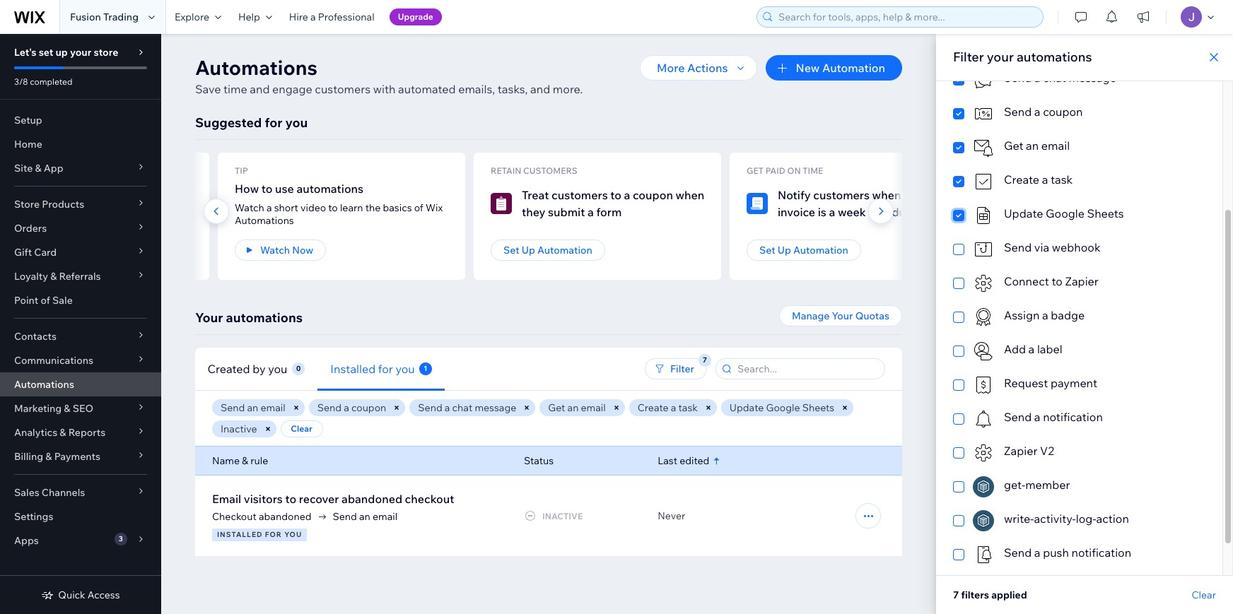Task type: describe. For each thing, give the bounding box(es) containing it.
of inside point of sale link
[[41, 294, 50, 307]]

marketing
[[14, 402, 62, 415]]

get an email inside checkbox
[[1004, 139, 1070, 153]]

category image for send via webhook
[[973, 239, 994, 260]]

card
[[34, 246, 57, 259]]

orders button
[[0, 216, 161, 240]]

category image for zapier v2
[[973, 443, 994, 464]]

fusion trading
[[70, 11, 139, 23]]

let's set up your store
[[14, 46, 118, 59]]

message inside checkbox
[[1069, 71, 1117, 85]]

marketing & seo button
[[0, 397, 161, 421]]

name & rule
[[212, 455, 268, 467]]

help
[[238, 11, 260, 23]]

0 vertical spatial automations
[[1017, 49, 1092, 65]]

category image for notify customers when their invoice is a week overdue
[[747, 193, 768, 214]]

short
[[274, 202, 298, 214]]

send a coupon inside 'option'
[[1004, 105, 1083, 119]]

get paid on time
[[747, 165, 823, 176]]

emails,
[[458, 82, 495, 96]]

gift
[[14, 246, 32, 259]]

payments
[[54, 451, 100, 463]]

loyalty
[[14, 270, 48, 283]]

point of sale link
[[0, 289, 161, 313]]

category image for treat customers to a coupon when they submit a form
[[491, 193, 512, 214]]

1 horizontal spatial send an email
[[333, 511, 398, 523]]

for for installed
[[378, 362, 393, 376]]

billing & payments button
[[0, 445, 161, 469]]

app
[[44, 162, 63, 175]]

Create a task checkbox
[[953, 171, 1206, 192]]

Connect to Zapier checkbox
[[953, 273, 1206, 294]]

name
[[212, 455, 240, 467]]

overdue inside send 2 reminders a week apart if an invoice is overdue
[[77, 205, 120, 219]]

set
[[39, 46, 53, 59]]

notify
[[778, 188, 811, 202]]

watch now
[[260, 244, 314, 257]]

more.
[[553, 82, 583, 96]]

& for billing
[[45, 451, 52, 463]]

to left learn
[[328, 202, 338, 214]]

customers for notify
[[814, 188, 870, 202]]

get inside checkbox
[[1004, 139, 1024, 153]]

to for recover
[[285, 492, 296, 506]]

request
[[1004, 376, 1048, 390]]

email
[[212, 492, 241, 506]]

settings link
[[0, 505, 161, 529]]

1 horizontal spatial clear button
[[1192, 589, 1216, 602]]

an inside get an email checkbox
[[1026, 139, 1039, 153]]

new automation button
[[766, 55, 902, 81]]

write-activity-log-action checkbox
[[953, 511, 1206, 532]]

tasks,
[[498, 82, 528, 96]]

send inside send 2 reminders a week apart if an invoice is overdue
[[10, 188, 38, 202]]

invoice inside send 2 reminders a week apart if an invoice is overdue
[[25, 205, 63, 219]]

Request payment checkbox
[[953, 375, 1206, 396]]

engage
[[272, 82, 312, 96]]

category image for request payment
[[973, 375, 994, 396]]

0 horizontal spatial abandoned
[[259, 511, 312, 523]]

category image for get-member
[[973, 477, 994, 498]]

manage your quotas
[[792, 310, 890, 323]]

2 vertical spatial automations
[[226, 310, 303, 326]]

0 horizontal spatial google
[[766, 402, 800, 414]]

gift card button
[[0, 240, 161, 265]]

category image for connect to zapier
[[973, 273, 994, 294]]

visitors
[[244, 492, 283, 506]]

let's
[[14, 46, 36, 59]]

automation for treat customers to a coupon when they submit a form
[[537, 244, 593, 257]]

upgrade button
[[389, 8, 442, 25]]

access
[[88, 589, 120, 602]]

you for installed for you
[[396, 362, 415, 376]]

0 horizontal spatial update
[[730, 402, 764, 414]]

badge
[[1051, 308, 1085, 323]]

& for analytics
[[60, 426, 66, 439]]

0 vertical spatial zapier
[[1065, 274, 1099, 289]]

update google sheets inside option
[[1004, 207, 1124, 221]]

is inside send 2 reminders a week apart if an invoice is overdue
[[66, 205, 74, 219]]

1 your from the left
[[195, 310, 223, 326]]

your inside the sidebar element
[[70, 46, 91, 59]]

the
[[365, 202, 381, 214]]

quotas
[[856, 310, 890, 323]]

more
[[657, 61, 685, 75]]

category image for send a coupon
[[973, 103, 994, 124]]

1 horizontal spatial abandoned
[[342, 492, 402, 506]]

installed for you
[[331, 362, 415, 376]]

coupon inside send a coupon 'option'
[[1043, 105, 1083, 119]]

wix
[[426, 202, 443, 214]]

more actions button
[[640, 55, 758, 81]]

quick access
[[58, 589, 120, 602]]

tip
[[235, 165, 248, 176]]

reports
[[68, 426, 106, 439]]

get-member
[[1004, 478, 1070, 492]]

2 vertical spatial coupon
[[351, 402, 386, 414]]

automation inside button
[[823, 61, 885, 75]]

help button
[[230, 0, 281, 34]]

1 and from the left
[[250, 82, 270, 96]]

loyalty & referrals
[[14, 270, 101, 283]]

payment
[[1051, 376, 1098, 390]]

category image for send a push notification
[[973, 545, 994, 566]]

1 vertical spatial task
[[679, 402, 698, 414]]

category image for send a notification
[[973, 409, 994, 430]]

sale
[[52, 294, 73, 307]]

set for notify customers when their invoice is a week overdue
[[760, 244, 776, 257]]

up
[[56, 46, 68, 59]]

with
[[373, 82, 396, 96]]

customers for treat
[[552, 188, 608, 202]]

0 horizontal spatial send a chat message
[[418, 402, 517, 414]]

a inside send 2 reminders a week apart if an invoice is overdue
[[106, 188, 112, 202]]

recover
[[299, 492, 339, 506]]

get
[[747, 165, 764, 176]]

channels
[[42, 487, 85, 499]]

task inside create a task option
[[1051, 173, 1073, 187]]

a inside option
[[1035, 410, 1041, 424]]

email visitors to recover abandoned checkout
[[212, 492, 454, 506]]

to for a
[[611, 188, 622, 202]]

they
[[522, 205, 546, 219]]

when inside treat customers to a coupon when they submit a form
[[676, 188, 705, 202]]

category image for update google sheets
[[973, 205, 994, 226]]

upgrade
[[398, 11, 433, 22]]

Add a label checkbox
[[953, 341, 1206, 362]]

save
[[195, 82, 221, 96]]

category image for assign a badge
[[973, 307, 994, 328]]

0 horizontal spatial clear
[[291, 424, 312, 434]]

notify customers when their invoice is a week overdue
[[778, 188, 929, 219]]

category image for add a label
[[973, 341, 994, 362]]

a inside 'checkbox'
[[1029, 342, 1035, 356]]

you for suggested for you
[[285, 115, 308, 131]]

store
[[94, 46, 118, 59]]

billing & payments
[[14, 451, 100, 463]]

site
[[14, 162, 33, 175]]

1 vertical spatial get
[[548, 402, 565, 414]]

create inside create a task option
[[1004, 173, 1040, 187]]

0 horizontal spatial get an email
[[548, 402, 606, 414]]

manage your quotas button
[[779, 306, 902, 327]]

up for notify customers when their invoice is a week overdue
[[778, 244, 791, 257]]

new automation
[[796, 61, 885, 75]]

more actions
[[657, 61, 728, 75]]

write-
[[1004, 512, 1034, 526]]

to inside checkbox
[[1052, 274, 1063, 289]]

add
[[1004, 342, 1026, 356]]

communications button
[[0, 349, 161, 373]]

last edited
[[658, 455, 710, 467]]

site & app button
[[0, 156, 161, 180]]

up for treat customers to a coupon when they submit a form
[[522, 244, 535, 257]]

0
[[296, 364, 301, 373]]

analytics & reports
[[14, 426, 106, 439]]

activity-
[[1034, 512, 1076, 526]]

watch inside button
[[260, 244, 290, 257]]

tab list containing created by you
[[195, 348, 555, 391]]

set for treat customers to a coupon when they submit a form
[[504, 244, 520, 257]]

billing
[[14, 451, 43, 463]]

marketing & seo
[[14, 402, 93, 415]]

a inside 'option'
[[1035, 105, 1041, 119]]

list containing how to use automations
[[0, 153, 1233, 280]]

set up automation for a
[[760, 244, 849, 257]]

get-
[[1004, 478, 1026, 492]]



Task type: vqa. For each thing, say whether or not it's contained in the screenshot.
1st Go from the right
no



Task type: locate. For each thing, give the bounding box(es) containing it.
customers
[[315, 82, 371, 96], [552, 188, 608, 202], [814, 188, 870, 202]]

0 vertical spatial create a task
[[1004, 173, 1073, 187]]

week inside notify customers when their invoice is a week overdue
[[838, 205, 866, 219]]

1 vertical spatial for
[[378, 362, 393, 376]]

analytics
[[14, 426, 57, 439]]

applied
[[992, 589, 1027, 602]]

Search for tools, apps, help & more... field
[[774, 7, 1039, 27]]

send a chat message up send a coupon 'option'
[[1004, 71, 1117, 85]]

label
[[1037, 342, 1063, 356]]

send a chat message down 1
[[418, 402, 517, 414]]

push
[[1043, 546, 1069, 560]]

Update Google Sheets checkbox
[[953, 205, 1206, 226]]

task down get an email checkbox
[[1051, 173, 1073, 187]]

your inside button
[[832, 310, 853, 323]]

1 horizontal spatial up
[[778, 244, 791, 257]]

google down the search... "field"
[[766, 402, 800, 414]]

1 horizontal spatial is
[[818, 205, 827, 219]]

notification down request payment checkbox
[[1043, 410, 1103, 424]]

time
[[224, 82, 247, 96]]

1 horizontal spatial sheets
[[1087, 207, 1124, 221]]

invoice down 2
[[25, 205, 63, 219]]

invoice
[[25, 205, 63, 219], [778, 205, 816, 219]]

loyalty & referrals button
[[0, 265, 161, 289]]

& right site
[[35, 162, 41, 175]]

set up automation
[[504, 244, 593, 257], [760, 244, 849, 257]]

an inside send 2 reminders a week apart if an invoice is overdue
[[10, 205, 23, 219]]

0 vertical spatial for
[[265, 115, 283, 131]]

1 vertical spatial google
[[766, 402, 800, 414]]

1 vertical spatial of
[[41, 294, 50, 307]]

update google sheets down the search... "field"
[[730, 402, 835, 414]]

1 horizontal spatial google
[[1046, 207, 1085, 221]]

your left quotas
[[832, 310, 853, 323]]

set up automation button for they
[[491, 240, 605, 261]]

create a task inside option
[[1004, 173, 1073, 187]]

email inside checkbox
[[1042, 139, 1070, 153]]

contacts
[[14, 330, 57, 343]]

an
[[1026, 139, 1039, 153], [10, 205, 23, 219], [247, 402, 258, 414], [568, 402, 579, 414], [359, 511, 371, 523]]

3/8
[[14, 76, 28, 87]]

0 horizontal spatial week
[[115, 188, 143, 202]]

automations up watch now button
[[235, 214, 294, 227]]

customers inside notify customers when their invoice is a week overdue
[[814, 188, 870, 202]]

0 horizontal spatial coupon
[[351, 402, 386, 414]]

assign
[[1004, 308, 1040, 323]]

chat inside send a chat message checkbox
[[1043, 71, 1066, 85]]

automations up by
[[226, 310, 303, 326]]

1 horizontal spatial customers
[[552, 188, 608, 202]]

point
[[14, 294, 38, 307]]

1 vertical spatial sheets
[[803, 402, 835, 414]]

Zapier V2 checkbox
[[953, 443, 1206, 464]]

1 vertical spatial get an email
[[548, 402, 606, 414]]

1 vertical spatial clear button
[[1192, 589, 1216, 602]]

abandoned right recover
[[342, 492, 402, 506]]

customers up submit
[[552, 188, 608, 202]]

send inside 'option'
[[1004, 105, 1032, 119]]

category image down filter your automations
[[973, 103, 994, 124]]

category image up '7 filters applied' at the right
[[973, 545, 994, 566]]

0 horizontal spatial is
[[66, 205, 74, 219]]

1 horizontal spatial for
[[378, 362, 393, 376]]

0 horizontal spatial invoice
[[25, 205, 63, 219]]

0 horizontal spatial your
[[195, 310, 223, 326]]

a inside tip how to use automations watch a short video to learn the basics of wix automations
[[267, 202, 272, 214]]

0 horizontal spatial send a coupon
[[317, 402, 386, 414]]

automations for automations
[[14, 378, 74, 391]]

of left the wix
[[414, 202, 424, 214]]

1 horizontal spatial zapier
[[1065, 274, 1099, 289]]

paid
[[766, 165, 786, 176]]

Assign a badge checkbox
[[953, 307, 1206, 328]]

1 horizontal spatial message
[[1069, 71, 1117, 85]]

notification inside checkbox
[[1072, 546, 1132, 560]]

treat
[[522, 188, 549, 202]]

category image left write-
[[973, 511, 994, 532]]

store
[[14, 198, 40, 211]]

0 vertical spatial send an email
[[221, 402, 286, 414]]

of left sale
[[41, 294, 50, 307]]

filter for filter
[[670, 363, 695, 376]]

a inside notify customers when their invoice is a week overdue
[[829, 205, 835, 219]]

log-
[[1076, 512, 1097, 526]]

1 vertical spatial send a coupon
[[317, 402, 386, 414]]

create down get an email checkbox
[[1004, 173, 1040, 187]]

1 vertical spatial notification
[[1072, 546, 1132, 560]]

1 horizontal spatial overdue
[[869, 205, 913, 219]]

1 is from the left
[[66, 205, 74, 219]]

trading
[[103, 11, 139, 23]]

2 overdue from the left
[[869, 205, 913, 219]]

& for site
[[35, 162, 41, 175]]

of
[[414, 202, 424, 214], [41, 294, 50, 307]]

automation down submit
[[537, 244, 593, 257]]

connect
[[1004, 274, 1049, 289]]

action
[[1097, 512, 1129, 526]]

1 up from the left
[[522, 244, 535, 257]]

invoice down notify
[[778, 205, 816, 219]]

category image left add
[[973, 341, 994, 362]]

of inside tip how to use automations watch a short video to learn the basics of wix automations
[[414, 202, 424, 214]]

get an email down send a coupon 'option'
[[1004, 139, 1070, 153]]

to right "visitors"
[[285, 492, 296, 506]]

connect to zapier
[[1004, 274, 1099, 289]]

on
[[787, 165, 801, 176]]

1 vertical spatial update
[[730, 402, 764, 414]]

you
[[284, 530, 302, 540]]

to right the connect
[[1052, 274, 1063, 289]]

0 vertical spatial google
[[1046, 207, 1085, 221]]

orders
[[14, 222, 47, 235]]

coupon
[[1043, 105, 1083, 119], [633, 188, 673, 202], [351, 402, 386, 414]]

1 horizontal spatial coupon
[[633, 188, 673, 202]]

message
[[1069, 71, 1117, 85], [475, 402, 517, 414]]

1 set up automation button from the left
[[491, 240, 605, 261]]

1 when from the left
[[676, 188, 705, 202]]

coupon inside treat customers to a coupon when they submit a form
[[633, 188, 673, 202]]

0 horizontal spatial up
[[522, 244, 535, 257]]

0 vertical spatial create
[[1004, 173, 1040, 187]]

zapier
[[1065, 274, 1099, 289], [1004, 444, 1038, 458]]

filter your automations
[[953, 49, 1092, 65]]

category image
[[973, 103, 994, 124], [491, 193, 512, 214], [973, 307, 994, 328], [973, 341, 994, 362], [973, 511, 994, 532], [973, 545, 994, 566]]

1 horizontal spatial your
[[987, 49, 1014, 65]]

watch
[[235, 202, 264, 214], [260, 244, 290, 257]]

0 horizontal spatial your
[[70, 46, 91, 59]]

your up created
[[195, 310, 223, 326]]

overdue down the their
[[869, 205, 913, 219]]

category image
[[973, 137, 994, 158], [973, 171, 994, 192], [747, 193, 768, 214], [973, 205, 994, 226], [973, 239, 994, 260], [973, 273, 994, 294], [973, 375, 994, 396], [973, 409, 994, 430], [973, 443, 994, 464], [973, 477, 994, 498]]

2 set from the left
[[760, 244, 776, 257]]

google inside option
[[1046, 207, 1085, 221]]

2 horizontal spatial coupon
[[1043, 105, 1083, 119]]

send a push notification
[[1004, 546, 1132, 560]]

1 vertical spatial automations
[[297, 182, 364, 196]]

filter for filter your automations
[[953, 49, 984, 65]]

send an email up inactive
[[221, 402, 286, 414]]

up down notify
[[778, 244, 791, 257]]

edited
[[680, 455, 710, 467]]

automations link
[[0, 373, 161, 397]]

store products button
[[0, 192, 161, 216]]

0 horizontal spatial set up automation
[[504, 244, 593, 257]]

automations save time and engage customers with automated emails, tasks, and more.
[[195, 55, 583, 96]]

watch now button
[[235, 240, 326, 261]]

0 horizontal spatial get
[[548, 402, 565, 414]]

sidebar element
[[0, 34, 161, 615]]

category image left assign
[[973, 307, 994, 328]]

abandoned up you
[[259, 511, 312, 523]]

get an email up status
[[548, 402, 606, 414]]

1 vertical spatial automations
[[235, 214, 294, 227]]

1 horizontal spatial filter
[[953, 49, 984, 65]]

automations inside automations save time and engage customers with automated emails, tasks, and more.
[[195, 55, 318, 80]]

learn
[[340, 202, 363, 214]]

1 vertical spatial chat
[[452, 402, 473, 414]]

1 vertical spatial week
[[838, 205, 866, 219]]

automations inside tip how to use automations watch a short video to learn the basics of wix automations
[[297, 182, 364, 196]]

filter
[[953, 49, 984, 65], [670, 363, 695, 376]]

to up form
[[611, 188, 622, 202]]

use
[[275, 182, 294, 196]]

via
[[1035, 240, 1050, 255]]

1 set from the left
[[504, 244, 520, 257]]

update google sheets
[[1004, 207, 1124, 221], [730, 402, 835, 414]]

0 vertical spatial notification
[[1043, 410, 1103, 424]]

1 horizontal spatial update
[[1004, 207, 1043, 221]]

set up automation down the they in the top of the page
[[504, 244, 593, 257]]

for inside tab list
[[378, 362, 393, 376]]

and
[[250, 82, 270, 96], [530, 82, 550, 96]]

Send via webhook checkbox
[[953, 239, 1206, 260]]

inactive
[[542, 511, 583, 522]]

0 vertical spatial update
[[1004, 207, 1043, 221]]

1 horizontal spatial invoice
[[778, 205, 816, 219]]

2
[[40, 188, 47, 202]]

0 horizontal spatial create a task
[[638, 402, 698, 414]]

request payment
[[1004, 376, 1098, 390]]

& right billing
[[45, 451, 52, 463]]

& inside 'popup button'
[[64, 402, 70, 415]]

tab list
[[195, 348, 555, 391]]

0 vertical spatial message
[[1069, 71, 1117, 85]]

is inside notify customers when their invoice is a week overdue
[[818, 205, 827, 219]]

Search... field
[[733, 359, 881, 379]]

1 horizontal spatial of
[[414, 202, 424, 214]]

automation down notify customers when their invoice is a week overdue
[[794, 244, 849, 257]]

overdue
[[77, 205, 120, 219], [869, 205, 913, 219]]

suggested for you
[[195, 115, 308, 131]]

1 set up automation from the left
[[504, 244, 593, 257]]

0 vertical spatial clear
[[291, 424, 312, 434]]

to inside treat customers to a coupon when they submit a form
[[611, 188, 622, 202]]

Send a push notification checkbox
[[953, 545, 1206, 566]]

0 horizontal spatial overdue
[[77, 205, 120, 219]]

2 and from the left
[[530, 82, 550, 96]]

& for marketing
[[64, 402, 70, 415]]

sheets inside update google sheets option
[[1087, 207, 1124, 221]]

send a chat message inside send a chat message checkbox
[[1004, 71, 1117, 85]]

category image for write-activity-log-action
[[973, 511, 994, 532]]

apart
[[146, 188, 174, 202]]

set up automation button for a
[[747, 240, 861, 261]]

2 invoice from the left
[[778, 205, 816, 219]]

0 vertical spatial update google sheets
[[1004, 207, 1124, 221]]

send a coupon down send a chat message checkbox
[[1004, 105, 1083, 119]]

sheets down create a task option
[[1087, 207, 1124, 221]]

and left more.
[[530, 82, 550, 96]]

0 vertical spatial coupon
[[1043, 105, 1083, 119]]

automations up send a chat message checkbox
[[1017, 49, 1092, 65]]

1 vertical spatial create a task
[[638, 402, 698, 414]]

status
[[524, 455, 554, 467]]

automations inside the sidebar element
[[14, 378, 74, 391]]

automations inside tip how to use automations watch a short video to learn the basics of wix automations
[[235, 214, 294, 227]]

invoice inside notify customers when their invoice is a week overdue
[[778, 205, 816, 219]]

gift card
[[14, 246, 57, 259]]

set up automation down notify
[[760, 244, 849, 257]]

sales channels
[[14, 487, 85, 499]]

0 horizontal spatial create
[[638, 402, 669, 414]]

category image inside list
[[491, 193, 512, 214]]

notification inside option
[[1043, 410, 1103, 424]]

1 horizontal spatial chat
[[1043, 71, 1066, 85]]

you right by
[[269, 362, 288, 376]]

you left 1
[[396, 362, 415, 376]]

watch left now
[[260, 244, 290, 257]]

customers inside automations save time and engage customers with automated emails, tasks, and more.
[[315, 82, 371, 96]]

settings
[[14, 511, 53, 523]]

for down engage on the top left of the page
[[265, 115, 283, 131]]

zapier left v2
[[1004, 444, 1038, 458]]

write-activity-log-action
[[1004, 512, 1129, 526]]

a inside option
[[1042, 173, 1048, 187]]

1 vertical spatial clear
[[1192, 589, 1216, 602]]

up down the they in the top of the page
[[522, 244, 535, 257]]

zapier v2
[[1004, 444, 1054, 458]]

notification down action at the right of the page
[[1072, 546, 1132, 560]]

member
[[1026, 478, 1070, 492]]

& left reports
[[60, 426, 66, 439]]

& left the rule
[[242, 455, 248, 467]]

seo
[[73, 402, 93, 415]]

a
[[311, 11, 316, 23], [1035, 71, 1041, 85], [1035, 105, 1041, 119], [1042, 173, 1048, 187], [106, 188, 112, 202], [624, 188, 630, 202], [267, 202, 272, 214], [588, 205, 594, 219], [829, 205, 835, 219], [1042, 308, 1049, 323], [1029, 342, 1035, 356], [344, 402, 349, 414], [445, 402, 450, 414], [671, 402, 676, 414], [1035, 410, 1041, 424], [1035, 546, 1041, 560]]

1 vertical spatial zapier
[[1004, 444, 1038, 458]]

retain customers
[[491, 165, 578, 176]]

category image for get an email
[[973, 137, 994, 158]]

0 vertical spatial clear button
[[280, 421, 323, 438]]

0 vertical spatial chat
[[1043, 71, 1066, 85]]

update google sheets down create a task option
[[1004, 207, 1124, 221]]

Send a chat message checkbox
[[953, 69, 1206, 91]]

automations up the video
[[297, 182, 364, 196]]

you down engage on the top left of the page
[[285, 115, 308, 131]]

filter button
[[645, 359, 707, 380]]

created by you
[[208, 362, 288, 376]]

automated
[[398, 82, 456, 96]]

filter inside button
[[670, 363, 695, 376]]

watch down how
[[235, 202, 264, 214]]

0 vertical spatial abandoned
[[342, 492, 402, 506]]

& left seo
[[64, 402, 70, 415]]

2 when from the left
[[872, 188, 901, 202]]

list
[[0, 153, 1233, 280]]

automation for notify customers when their invoice is a week overdue
[[794, 244, 849, 257]]

set up automation button down the they in the top of the page
[[491, 240, 605, 261]]

when inside notify customers when their invoice is a week overdue
[[872, 188, 901, 202]]

0 horizontal spatial update google sheets
[[730, 402, 835, 414]]

& for loyalty
[[50, 270, 57, 283]]

to for use
[[262, 182, 273, 196]]

and right time
[[250, 82, 270, 96]]

1 vertical spatial coupon
[[633, 188, 673, 202]]

completed
[[30, 76, 72, 87]]

to
[[262, 182, 273, 196], [611, 188, 622, 202], [328, 202, 338, 214], [1052, 274, 1063, 289], [285, 492, 296, 506]]

& right loyalty on the left of the page
[[50, 270, 57, 283]]

up
[[522, 244, 535, 257], [778, 244, 791, 257]]

Send a coupon checkbox
[[953, 103, 1206, 124]]

v2
[[1040, 444, 1054, 458]]

automations up 'marketing'
[[14, 378, 74, 391]]

1 invoice from the left
[[25, 205, 63, 219]]

your automations
[[195, 310, 303, 326]]

video
[[301, 202, 326, 214]]

hire a professional link
[[281, 0, 383, 34]]

new
[[796, 61, 820, 75]]

1 vertical spatial watch
[[260, 244, 290, 257]]

2 set up automation button from the left
[[747, 240, 861, 261]]

analytics & reports button
[[0, 421, 161, 445]]

0 horizontal spatial send an email
[[221, 402, 286, 414]]

& for name
[[242, 455, 248, 467]]

to left use
[[262, 182, 273, 196]]

automations up time
[[195, 55, 318, 80]]

1 vertical spatial send a chat message
[[418, 402, 517, 414]]

2 vertical spatial automations
[[14, 378, 74, 391]]

1 horizontal spatial when
[[872, 188, 901, 202]]

sales
[[14, 487, 39, 499]]

send via webhook
[[1004, 240, 1101, 255]]

set up automation for they
[[504, 244, 593, 257]]

0 vertical spatial of
[[414, 202, 424, 214]]

send
[[1004, 71, 1032, 85], [1004, 105, 1032, 119], [10, 188, 38, 202], [1004, 240, 1032, 255], [221, 402, 245, 414], [317, 402, 342, 414], [418, 402, 443, 414], [1004, 410, 1032, 424], [333, 511, 357, 523], [1004, 546, 1032, 560]]

hire
[[289, 11, 308, 23]]

point of sale
[[14, 294, 73, 307]]

1 horizontal spatial set
[[760, 244, 776, 257]]

0 horizontal spatial message
[[475, 402, 517, 414]]

2 your from the left
[[832, 310, 853, 323]]

1 overdue from the left
[[77, 205, 120, 219]]

0 horizontal spatial filter
[[670, 363, 695, 376]]

create a task down filter button
[[638, 402, 698, 414]]

1 vertical spatial abandoned
[[259, 511, 312, 523]]

automation right new
[[823, 61, 885, 75]]

customers inside treat customers to a coupon when they submit a form
[[552, 188, 608, 202]]

for right installed
[[378, 362, 393, 376]]

0 vertical spatial filter
[[953, 49, 984, 65]]

1 horizontal spatial send a chat message
[[1004, 71, 1117, 85]]

Get an email checkbox
[[953, 137, 1206, 158]]

actions
[[687, 61, 728, 75]]

2 is from the left
[[818, 205, 827, 219]]

0 horizontal spatial clear button
[[280, 421, 323, 438]]

Send a notification checkbox
[[953, 409, 1206, 430]]

send a coupon down installed
[[317, 402, 386, 414]]

1 vertical spatial message
[[475, 402, 517, 414]]

1 horizontal spatial update google sheets
[[1004, 207, 1124, 221]]

you for created by you
[[269, 362, 288, 376]]

create down filter button
[[638, 402, 669, 414]]

0 horizontal spatial and
[[250, 82, 270, 96]]

2 set up automation from the left
[[760, 244, 849, 257]]

1 vertical spatial update google sheets
[[730, 402, 835, 414]]

create a task down get an email checkbox
[[1004, 173, 1073, 187]]

0 horizontal spatial customers
[[315, 82, 371, 96]]

1 horizontal spatial your
[[832, 310, 853, 323]]

you
[[285, 115, 308, 131], [269, 362, 288, 376], [396, 362, 415, 376]]

sheets down the search... "field"
[[803, 402, 835, 414]]

category image for create a task
[[973, 171, 994, 192]]

0 horizontal spatial chat
[[452, 402, 473, 414]]

set up automation button down notify
[[747, 240, 861, 261]]

is
[[66, 205, 74, 219], [818, 205, 827, 219]]

for for suggested
[[265, 115, 283, 131]]

category image down retain
[[491, 193, 512, 214]]

0 horizontal spatial task
[[679, 402, 698, 414]]

is down reminders
[[66, 205, 74, 219]]

assign a badge
[[1004, 308, 1085, 323]]

google down create a task option
[[1046, 207, 1085, 221]]

2 up from the left
[[778, 244, 791, 257]]

inactive
[[221, 423, 257, 436]]

1 horizontal spatial set up automation
[[760, 244, 849, 257]]

update inside option
[[1004, 207, 1043, 221]]

customers left with
[[315, 82, 371, 96]]

automations for automations save time and engage customers with automated emails, tasks, and more.
[[195, 55, 318, 80]]

task down filter button
[[679, 402, 698, 414]]

is down the time
[[818, 205, 827, 219]]

1 horizontal spatial get
[[1004, 139, 1024, 153]]

zapier down send via webhook option
[[1065, 274, 1099, 289]]

send an email down email visitors to recover abandoned checkout
[[333, 511, 398, 523]]

0 vertical spatial get an email
[[1004, 139, 1070, 153]]

overdue down reminders
[[77, 205, 120, 219]]

0 horizontal spatial of
[[41, 294, 50, 307]]

category image inside list
[[747, 193, 768, 214]]

watch inside tip how to use automations watch a short video to learn the basics of wix automations
[[235, 202, 264, 214]]

get-member checkbox
[[953, 477, 1206, 498]]

overdue inside notify customers when their invoice is a week overdue
[[869, 205, 913, 219]]

created
[[208, 362, 250, 376]]

store products
[[14, 198, 84, 211]]

0 horizontal spatial when
[[676, 188, 705, 202]]

time
[[803, 165, 823, 176]]

1 vertical spatial send an email
[[333, 511, 398, 523]]

week inside send 2 reminders a week apart if an invoice is overdue
[[115, 188, 143, 202]]

customers down the time
[[814, 188, 870, 202]]

0 vertical spatial watch
[[235, 202, 264, 214]]

1 horizontal spatial task
[[1051, 173, 1073, 187]]



